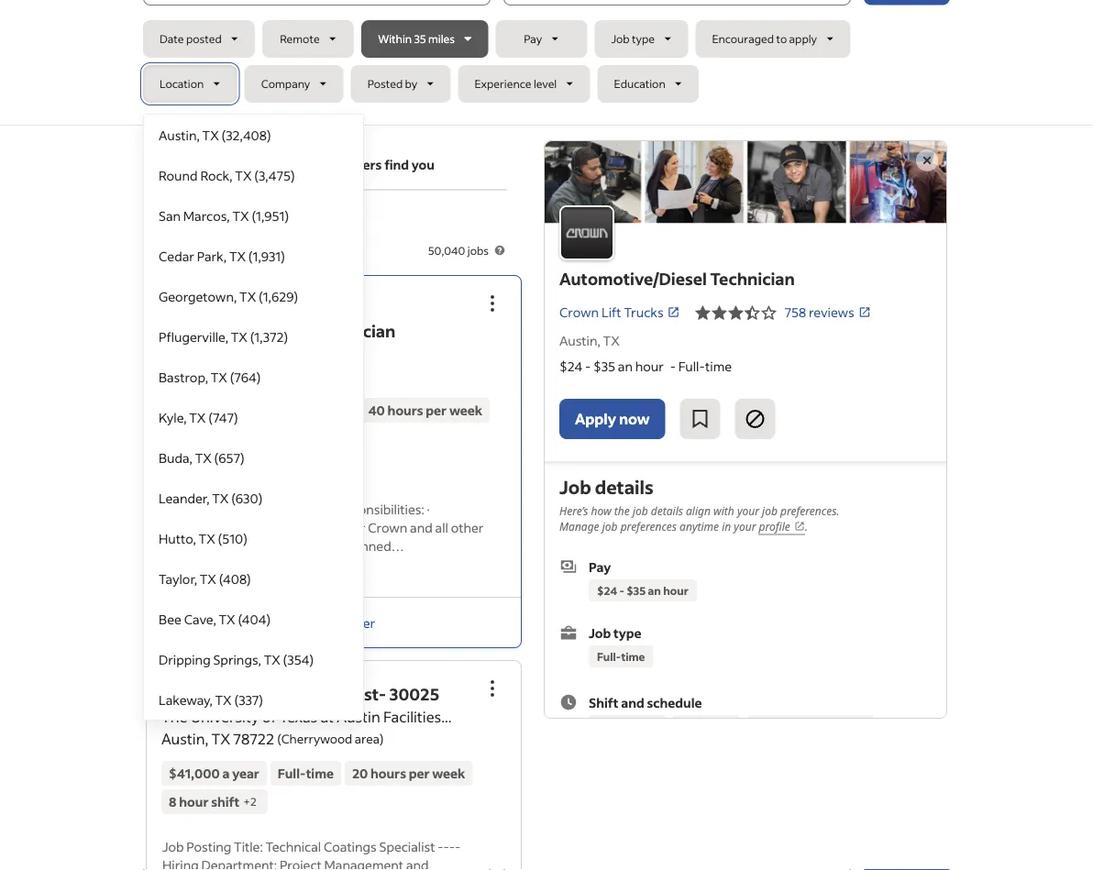 Task type: describe. For each thing, give the bounding box(es) containing it.
posted by button
[[351, 65, 451, 103]]

miles
[[429, 32, 455, 46]]

0 vertical spatial time
[[706, 358, 732, 374]]

0 horizontal spatial and
[[305, 519, 328, 536]]

758
[[785, 304, 807, 321]]

0 horizontal spatial automotive/diesel technician
[[162, 321, 396, 342]]

0 horizontal spatial with
[[266, 615, 292, 631]]

job details
[[560, 475, 654, 499]]

per for 40 hours per week
[[426, 402, 447, 419]]

troubleshoot,
[[162, 519, 246, 536]]

needed
[[827, 719, 867, 734]]

year
[[232, 766, 260, 782]]

austin
[[337, 708, 381, 727]]

view similar jobs with this employer
[[165, 615, 376, 631]]

apply now button
[[560, 399, 666, 439]]

What field
[[203, 0, 454, 5]]

perform
[[220, 538, 269, 554]]

pflugerville, tx (1,372)
[[159, 329, 288, 345]]

bastrop,
[[159, 369, 208, 385]]

trucks for crown lift trucks austin, tx
[[235, 344, 281, 363]]

hour down "bastrop, tx (764)" link
[[246, 402, 276, 419]]

1 vertical spatial time
[[622, 650, 646, 664]]

facilities...
[[383, 708, 452, 727]]

0 horizontal spatial job
[[603, 519, 618, 535]]

job actions menu is collapsed image for the university of texas at austin facilities...
[[482, 678, 504, 700]]

austin, tx (32,408)
[[159, 127, 271, 143]]

1 vertical spatial full-time
[[278, 766, 334, 782]]

leander,
[[159, 490, 210, 507]]

location button
[[143, 65, 237, 103]]

1 horizontal spatial job
[[633, 504, 649, 519]]

tx inside georgetown, tx (1,629) link
[[240, 288, 256, 305]]

2 horizontal spatial and
[[622, 695, 645, 711]]

of
[[262, 708, 277, 727]]

2 horizontal spatial $24
[[597, 584, 618, 598]]

menu inside search field
[[143, 114, 364, 721]]

save this job image
[[690, 408, 712, 430]]

georgetown,
[[159, 288, 237, 305]]

lakeway, tx (337) link
[[144, 680, 363, 720]]

manage
[[560, 519, 600, 535]]

1 horizontal spatial full-time
[[597, 650, 646, 664]]

758 reviews link
[[785, 304, 872, 321]]

reviews
[[809, 304, 855, 321]]

0 horizontal spatial time
[[306, 766, 334, 782]]

job actions menu is collapsed image for crown lift trucks
[[482, 293, 504, 315]]

level
[[534, 77, 557, 91]]

cedar park, tx (1,931) link
[[144, 236, 363, 276]]

tx inside dripping springs, tx (354) link
[[264, 652, 281, 668]]

technical inside job posting title: technical coatings specialist ---- hiring department: project management an
[[266, 839, 321, 855]]

$41,000 a year
[[169, 766, 260, 782]]

)
[[380, 731, 384, 747]]

8 hour shift
[[597, 719, 658, 734]]

cherrywood
[[281, 731, 353, 747]]

hutto, tx (510)
[[159, 530, 248, 547]]

round
[[159, 167, 198, 184]]

you
[[412, 156, 435, 173]]

0 vertical spatial details
[[595, 475, 654, 499]]

(1,951)
[[252, 207, 289, 224]]

lift for crown lift trucks austin, tx
[[210, 344, 232, 363]]

specialist
[[379, 839, 435, 855]]

posting
[[187, 839, 232, 855]]

upload your resume - let employers find you
[[161, 156, 435, 173]]

1 horizontal spatial $24
[[560, 358, 583, 374]]

the
[[615, 504, 630, 519]]

austin, up by: on the left top of page
[[196, 213, 231, 227]]

active
[[162, 567, 194, 581]]

cave,
[[184, 611, 216, 628]]

tx inside kyle, tx (747) link
[[189, 409, 206, 426]]

job inside field service technician job responsibilities: · troubleshoot, diagnose and repair crown and all other forklifts. · perform all assigned planned…
[[305, 501, 327, 517]]

round rock, tx (3,475) link
[[144, 155, 363, 195]]

50,040 jobs
[[428, 243, 489, 257]]

a
[[222, 766, 230, 782]]

hiring
[[218, 294, 250, 309]]

texas
[[280, 708, 318, 727]]

not interested image
[[745, 408, 767, 430]]

title:
[[234, 839, 263, 855]]

within 35 miles
[[378, 32, 455, 46]]

2 horizontal spatial an
[[648, 584, 662, 598]]

as
[[813, 719, 825, 734]]

hour up now
[[636, 358, 664, 374]]

coatings
[[324, 839, 377, 855]]

pay button
[[496, 20, 588, 58]]

0 vertical spatial jobs
[[161, 213, 182, 227]]

job inside dropdown button
[[612, 32, 630, 46]]

upload
[[161, 156, 205, 173]]

diagnose
[[248, 519, 303, 536]]

job up here's
[[560, 475, 592, 499]]

within
[[378, 32, 412, 46]]

let
[[295, 156, 315, 173]]

0 horizontal spatial in
[[184, 213, 193, 227]]

date link
[[280, 241, 307, 258]]

(404)
[[238, 611, 271, 628]]

1 horizontal spatial pay
[[589, 559, 611, 575]]

1 horizontal spatial automotive/diesel
[[560, 268, 707, 289]]

1 vertical spatial in
[[722, 519, 732, 535]]

rock,
[[200, 167, 233, 184]]

1 horizontal spatial jobs
[[239, 615, 263, 631]]

0 vertical spatial automotive/diesel technician
[[560, 268, 795, 289]]

encouraged to apply button
[[696, 20, 851, 58]]

$41,000
[[169, 766, 220, 782]]

0 horizontal spatial ·
[[215, 538, 218, 554]]

(408)
[[219, 571, 251, 587]]

dripping
[[159, 652, 211, 668]]

forklifts.
[[162, 538, 212, 554]]

tx inside technical coating specialist- 30025 the university of texas at austin facilities... austin, tx 78722 ( cherrywood area )
[[211, 730, 230, 749]]

apply inside dropdown button
[[790, 32, 818, 46]]

austin, tx
[[560, 332, 620, 349]]

the
[[162, 708, 188, 727]]

hour down $41,000
[[179, 794, 209, 811]]

crown lift trucks
[[560, 304, 664, 321]]

remote
[[280, 32, 320, 46]]

bee cave, tx (404)
[[159, 611, 271, 628]]

lakeway,
[[159, 692, 213, 708]]

1 horizontal spatial an
[[618, 358, 633, 374]]

hour down shift
[[606, 719, 632, 734]]

pay inside dropdown button
[[524, 32, 543, 46]]

8 for 8 hour shift + 2
[[169, 794, 177, 811]]

30025
[[390, 684, 440, 705]]

job type inside dropdown button
[[612, 32, 655, 46]]

park,
[[197, 248, 227, 264]]

(764)
[[230, 369, 261, 385]]

2 horizontal spatial jobs
[[468, 243, 489, 257]]

preferences
[[621, 519, 677, 535]]

0 horizontal spatial full-
[[278, 766, 306, 782]]

40
[[369, 402, 385, 419]]

hour down the manage job preferences anytime in your
[[664, 584, 689, 598]]

758 reviews
[[785, 304, 855, 321]]

2 horizontal spatial technician
[[711, 268, 795, 289]]

0 vertical spatial your
[[207, 156, 236, 173]]

tx up relevance in the left of the page
[[233, 213, 247, 227]]

austin, down the crown lift trucks
[[560, 332, 601, 349]]

overtime
[[682, 719, 732, 734]]

tx inside crown lift trucks austin, tx
[[211, 366, 230, 385]]

1 horizontal spatial $35
[[594, 358, 616, 374]]

1 horizontal spatial full-
[[597, 650, 622, 664]]

bastrop, tx (764) link
[[144, 357, 363, 397]]

coating
[[239, 684, 301, 705]]

posted
[[368, 77, 403, 91]]

2 vertical spatial $35
[[627, 584, 646, 598]]

planned…
[[343, 538, 404, 554]]

1 vertical spatial apply
[[220, 467, 252, 483]]

0 horizontal spatial an
[[228, 402, 244, 419]]

1 horizontal spatial all
[[436, 519, 449, 536]]

2 horizontal spatial job
[[763, 504, 778, 519]]



Task type: locate. For each thing, give the bounding box(es) containing it.
lift for crown lift trucks
[[602, 304, 622, 321]]

full-time down cherrywood
[[278, 766, 334, 782]]

0 horizontal spatial $24 - $35 an hour
[[169, 402, 276, 419]]

view similar jobs with this employer link
[[165, 615, 376, 631]]

taylor,
[[159, 571, 197, 587]]

0 vertical spatial type
[[632, 32, 655, 46]]

lift inside crown lift trucks austin, tx
[[210, 344, 232, 363]]

$24 down manage
[[597, 584, 618, 598]]

8 for 8 hour shift
[[597, 719, 604, 734]]

weekends
[[756, 719, 811, 734]]

1 vertical spatial pay
[[589, 559, 611, 575]]

full-time up shift
[[597, 650, 646, 664]]

1 vertical spatial with
[[266, 615, 292, 631]]

job up hiring
[[162, 839, 184, 855]]

time down 3.4 out of 5 stars. link to 758 company reviews (opens in a new tab) image
[[706, 358, 732, 374]]

georgetown, tx (1,629)
[[159, 288, 298, 305]]

tx inside the cedar park, tx (1,931) link
[[229, 248, 246, 264]]

shift down shift and schedule
[[634, 719, 658, 734]]

time down cherrywood
[[306, 766, 334, 782]]

1 horizontal spatial technician
[[311, 321, 396, 342]]

0 vertical spatial technical
[[162, 684, 235, 705]]

jobs right 'similar'
[[239, 615, 263, 631]]

1 horizontal spatial apply
[[790, 32, 818, 46]]

1 horizontal spatial in
[[722, 519, 732, 535]]

tx inside buda, tx (657) link
[[195, 450, 212, 466]]

jobs up sort
[[161, 213, 182, 227]]

tx inside leander, tx (630) link
[[212, 490, 229, 507]]

-
[[287, 156, 293, 173], [272, 241, 278, 258], [585, 358, 591, 374], [671, 358, 676, 374], [195, 402, 201, 419], [620, 584, 625, 598], [438, 839, 444, 855], [444, 839, 449, 855], [449, 839, 455, 855], [455, 839, 461, 855]]

tx right 'cave,'
[[219, 611, 236, 628]]

and up assigned
[[305, 519, 328, 536]]

apply right the to
[[790, 32, 818, 46]]

week for 20 hours per week
[[433, 766, 466, 782]]

job type button
[[595, 20, 689, 58]]

university
[[191, 708, 259, 727]]

preferences.
[[781, 504, 840, 519]]

· left (510) on the left of page
[[215, 538, 218, 554]]

shift for 8 hour shift + 2
[[211, 794, 240, 811]]

automotive/diesel technician button
[[162, 321, 396, 342]]

shift for 8 hour shift
[[634, 719, 658, 734]]

1 horizontal spatial and
[[410, 519, 433, 536]]

time
[[706, 358, 732, 374], [622, 650, 646, 664], [306, 766, 334, 782]]

crown down responsibilities:
[[368, 519, 408, 536]]

marcos,
[[183, 207, 230, 224]]

0 vertical spatial $24
[[560, 358, 583, 374]]

tx right park, at the top
[[229, 248, 246, 264]]

automotive/diesel technician
[[560, 268, 795, 289], [162, 321, 396, 342]]

0 horizontal spatial pay
[[524, 32, 543, 46]]

taylor, tx (408) link
[[144, 559, 363, 599]]

project
[[280, 857, 322, 871]]

job actions menu is collapsed image
[[482, 293, 504, 315], [482, 678, 504, 700]]

tx right kyle,
[[189, 409, 206, 426]]

2 vertical spatial an
[[648, 584, 662, 598]]

0 vertical spatial shift
[[634, 719, 658, 734]]

tx inside the "taylor, tx (408)" link
[[200, 571, 217, 587]]

san marcos, tx (1,951)
[[159, 207, 289, 224]]

hour
[[636, 358, 664, 374], [246, 402, 276, 419], [664, 584, 689, 598], [606, 719, 632, 734], [179, 794, 209, 811]]

tx right rock,
[[235, 167, 252, 184]]

per right 40 on the top of page
[[426, 402, 447, 419]]

austin, down 'the'
[[162, 730, 208, 749]]

$35 down bastrop, tx (764)
[[203, 402, 226, 419]]

crown lift trucks austin, tx
[[162, 344, 281, 385]]

tx inside 'bee cave, tx (404)' link
[[219, 611, 236, 628]]

tx right bastrop,
[[211, 366, 230, 385]]

date
[[160, 32, 184, 46]]

austin, up upload
[[159, 127, 200, 143]]

technical up 'project'
[[266, 839, 321, 855]]

tx left (510) on the left of page
[[199, 530, 215, 547]]

0 vertical spatial job actions menu is collapsed image
[[482, 293, 504, 315]]

crown inside field service technician job responsibilities: · troubleshoot, diagnose and repair crown and all other forklifts. · perform all assigned planned…
[[368, 519, 408, 536]]

jobs left help icon at the top left of page
[[468, 243, 489, 257]]

0 vertical spatial technician
[[711, 268, 795, 289]]

pflugerville, tx (1,372) link
[[144, 317, 363, 357]]

view
[[165, 615, 195, 631]]

experience level
[[475, 77, 557, 91]]

your up profile
[[738, 504, 760, 519]]

week right 40 on the top of page
[[450, 402, 483, 419]]

by
[[405, 77, 418, 91]]

austin, down pflugerville,
[[162, 366, 208, 385]]

none search field containing austin, tx (32,408)
[[143, 0, 951, 721]]

tx up upload your resume link
[[202, 127, 219, 143]]

0 horizontal spatial crown
[[162, 344, 207, 363]]

0 horizontal spatial technical
[[162, 684, 235, 705]]

tx inside round rock, tx (3,475) link
[[235, 167, 252, 184]]

technician up 40 on the top of page
[[311, 321, 396, 342]]

(337)
[[234, 692, 263, 708]]

35
[[414, 32, 426, 46]]

find
[[385, 156, 409, 173]]

taylor, tx (408)
[[159, 571, 251, 587]]

2 vertical spatial crown
[[368, 519, 408, 536]]

1 vertical spatial crown
[[162, 344, 207, 363]]

details up "the"
[[595, 475, 654, 499]]

job inside job posting title: technical coatings specialist ---- hiring department: project management an
[[162, 839, 184, 855]]

1 horizontal spatial ·
[[427, 501, 430, 517]]

0 horizontal spatial all
[[272, 538, 285, 554]]

lift up bastrop, tx (764)
[[210, 344, 232, 363]]

cedar
[[159, 248, 194, 264]]

tx inside pflugerville, tx (1,372) link
[[231, 329, 248, 345]]

1 vertical spatial $24
[[169, 402, 192, 419]]

hours for 40
[[388, 402, 424, 419]]

at
[[321, 708, 334, 727]]

austin,
[[159, 127, 200, 143], [196, 213, 231, 227], [560, 332, 601, 349], [162, 366, 208, 385], [162, 730, 208, 749]]

automotive/diesel down the hiring
[[162, 321, 308, 342]]

job down how
[[603, 519, 618, 535]]

tx left (337)
[[215, 692, 232, 708]]

active 4 days ago
[[162, 567, 251, 581]]

1 vertical spatial shift
[[211, 794, 240, 811]]

schedule
[[647, 695, 703, 711]]

0 horizontal spatial $24
[[169, 402, 192, 419]]

tx down easily apply
[[212, 490, 229, 507]]

manage job preferences anytime in your
[[560, 519, 759, 535]]

0 horizontal spatial shift
[[211, 794, 240, 811]]

pay up experience level "dropdown button"
[[524, 32, 543, 46]]

menu
[[143, 114, 364, 721]]

0 vertical spatial $24 - $35 an hour
[[169, 402, 276, 419]]

1 horizontal spatial with
[[714, 504, 735, 519]]

shift
[[634, 719, 658, 734], [211, 794, 240, 811]]

technician
[[711, 268, 795, 289], [311, 321, 396, 342], [239, 501, 303, 517]]

leander, tx (630)
[[159, 490, 263, 507]]

tx left (1,372)
[[231, 329, 248, 345]]

tx left the (1,951)
[[233, 207, 249, 224]]

experience level button
[[458, 65, 591, 103]]

trucks for crown lift trucks
[[624, 304, 664, 321]]

20 hours per week
[[352, 766, 466, 782]]

trucks up $24 - $35 an hour - full-time
[[624, 304, 664, 321]]

apply down the (657)
[[220, 467, 252, 483]]

0 vertical spatial 8
[[597, 719, 604, 734]]

1 vertical spatial type
[[614, 625, 642, 641]]

automotive/diesel technician down "(1,629)"
[[162, 321, 396, 342]]

hutto,
[[159, 530, 196, 547]]

per down the facilities...
[[409, 766, 430, 782]]

tx inside hutto, tx (510) link
[[199, 530, 215, 547]]

trucks up (764)
[[235, 344, 281, 363]]

job actions menu is collapsed image right the 30025
[[482, 678, 504, 700]]

austin, inside crown lift trucks austin, tx
[[162, 366, 208, 385]]

1 horizontal spatial shift
[[634, 719, 658, 734]]

field service technician job responsibilities: · troubleshoot, diagnose and repair crown and all other forklifts. · perform all assigned planned…
[[162, 501, 484, 554]]

tx
[[202, 127, 219, 143], [235, 167, 252, 184], [233, 207, 249, 224], [233, 213, 247, 227], [229, 248, 246, 264], [240, 288, 256, 305], [231, 329, 248, 345], [603, 332, 620, 349], [211, 366, 230, 385], [211, 369, 227, 385], [189, 409, 206, 426], [195, 450, 212, 466], [212, 490, 229, 507], [199, 530, 215, 547], [200, 571, 217, 587], [219, 611, 236, 628], [264, 652, 281, 668], [215, 692, 232, 708], [211, 730, 230, 749]]

2 vertical spatial your
[[734, 519, 757, 535]]

buda, tx (657)
[[159, 450, 245, 466]]

1 vertical spatial 8
[[169, 794, 177, 811]]

20
[[352, 766, 368, 782]]

1 vertical spatial hours
[[371, 766, 406, 782]]

crown up austin, tx
[[560, 304, 599, 321]]

2 job actions menu is collapsed image from the top
[[482, 678, 504, 700]]

0 vertical spatial pay
[[524, 32, 543, 46]]

job type up shift
[[589, 625, 642, 641]]

1 vertical spatial job type
[[589, 625, 642, 641]]

type up education
[[632, 32, 655, 46]]

2 horizontal spatial crown
[[560, 304, 599, 321]]

hours for 20
[[371, 766, 406, 782]]

2 vertical spatial time
[[306, 766, 334, 782]]

1 job actions menu is collapsed image from the top
[[482, 293, 504, 315]]

full- up save this job image
[[679, 358, 706, 374]]

$24 down bastrop,
[[169, 402, 192, 419]]

close job details image
[[917, 150, 939, 172]]

san
[[159, 207, 181, 224]]

2 horizontal spatial time
[[706, 358, 732, 374]]

0 vertical spatial job type
[[612, 32, 655, 46]]

job up profile
[[763, 504, 778, 519]]

technician up 3.4 out of 5 stars. link to 758 company reviews (opens in a new tab) image
[[711, 268, 795, 289]]

4
[[196, 567, 203, 581]]

encouraged to apply
[[712, 32, 818, 46]]

automotive/diesel technician up crown lift trucks link
[[560, 268, 795, 289]]

pay down manage
[[589, 559, 611, 575]]

align
[[686, 504, 711, 519]]

automotive/diesel up crown lift trucks link
[[560, 268, 707, 289]]

pay
[[524, 32, 543, 46], [589, 559, 611, 575]]

None search field
[[143, 0, 951, 721]]

1 vertical spatial technician
[[311, 321, 396, 342]]

menu containing austin, tx (32,408)
[[143, 114, 364, 721]]

with left this
[[266, 615, 292, 631]]

crown for crown lift trucks
[[560, 304, 599, 321]]

· right responsibilities:
[[427, 501, 430, 517]]

austin, inside technical coating specialist- 30025 the university of texas at austin facilities... austin, tx 78722 ( cherrywood area )
[[162, 730, 208, 749]]

0 vertical spatial with
[[714, 504, 735, 519]]

crown up bastrop,
[[162, 344, 207, 363]]

8
[[597, 719, 604, 734], [169, 794, 177, 811]]

automotive/diesel
[[560, 268, 707, 289], [162, 321, 308, 342]]

1 vertical spatial full-
[[597, 650, 622, 664]]

0 horizontal spatial technician
[[239, 501, 303, 517]]

hours right 40 on the top of page
[[388, 402, 424, 419]]

3.4 out of 5 stars. link to 758 company reviews (opens in a new tab) image
[[695, 302, 778, 324]]

1 vertical spatial trucks
[[235, 344, 281, 363]]

details up the manage job preferences anytime in your
[[651, 504, 684, 519]]

technician up diagnose
[[239, 501, 303, 517]]

encouraged
[[712, 32, 775, 46]]

week down the facilities...
[[433, 766, 466, 782]]

full-
[[679, 358, 706, 374], [597, 650, 622, 664], [278, 766, 306, 782]]

easily
[[184, 467, 217, 483]]

$24 - $35 an hour down preferences
[[597, 584, 689, 598]]

1 vertical spatial ·
[[215, 538, 218, 554]]

1 vertical spatial automotive/diesel technician
[[162, 321, 396, 342]]

0 horizontal spatial automotive/diesel
[[162, 321, 308, 342]]

1 vertical spatial automotive/diesel
[[162, 321, 308, 342]]

urgently
[[170, 294, 216, 309]]

(354)
[[283, 652, 314, 668]]

time up shift and schedule
[[622, 650, 646, 664]]

hours right 20
[[371, 766, 406, 782]]

help icon image
[[493, 243, 507, 258]]

an down (764)
[[228, 402, 244, 419]]

full- up shift
[[597, 650, 622, 664]]

8 down $41,000
[[169, 794, 177, 811]]

your
[[207, 156, 236, 173], [738, 504, 760, 519], [734, 519, 757, 535]]

type
[[632, 32, 655, 46], [614, 625, 642, 641]]

tx down "university"
[[211, 730, 230, 749]]

$24 - $35 an hour - full-time
[[560, 358, 732, 374]]

0 horizontal spatial lift
[[210, 344, 232, 363]]

full- down (
[[278, 766, 306, 782]]

1 horizontal spatial $24 - $35 an hour
[[597, 584, 689, 598]]

with
[[714, 504, 735, 519], [266, 615, 292, 631]]

(32,408)
[[222, 127, 271, 143]]

2 vertical spatial $24
[[597, 584, 618, 598]]

week
[[450, 402, 483, 419], [433, 766, 466, 782]]

leander, tx (630) link
[[144, 478, 363, 518]]

1 horizontal spatial technical
[[266, 839, 321, 855]]

tx up "easily"
[[195, 450, 212, 466]]

kyle,
[[159, 409, 187, 426]]

1 vertical spatial week
[[433, 766, 466, 782]]

0 vertical spatial full-time
[[597, 650, 646, 664]]

1 vertical spatial details
[[651, 504, 684, 519]]

Where field
[[571, 0, 815, 5]]

1 vertical spatial an
[[228, 402, 244, 419]]

1 vertical spatial jobs
[[468, 243, 489, 257]]

tx left (408)
[[200, 571, 217, 587]]

and left other on the bottom of the page
[[410, 519, 433, 536]]

posted by
[[368, 77, 418, 91]]

job type up education
[[612, 32, 655, 46]]

hiring
[[162, 857, 199, 871]]

0 vertical spatial automotive/diesel
[[560, 268, 707, 289]]

0 vertical spatial trucks
[[624, 304, 664, 321]]

1 vertical spatial $35
[[203, 402, 226, 419]]

$35 down preferences
[[627, 584, 646, 598]]

job up assigned
[[305, 501, 327, 517]]

0 horizontal spatial $35
[[203, 402, 226, 419]]

1 vertical spatial lift
[[210, 344, 232, 363]]

0 vertical spatial full-
[[679, 358, 706, 374]]

and up 8 hour shift
[[622, 695, 645, 711]]

tx left (354)
[[264, 652, 281, 668]]

technician inside field service technician job responsibilities: · troubleshoot, diagnose and repair crown and all other forklifts. · perform all assigned planned…
[[239, 501, 303, 517]]

0 vertical spatial all
[[436, 519, 449, 536]]

tx down the crown lift trucks
[[603, 332, 620, 349]]

service
[[193, 501, 237, 517]]

your left profile
[[734, 519, 757, 535]]

2 horizontal spatial $35
[[627, 584, 646, 598]]

$35 down austin, tx
[[594, 358, 616, 374]]

0 vertical spatial ·
[[427, 501, 430, 517]]

0 horizontal spatial jobs
[[161, 213, 182, 227]]

in right anytime
[[722, 519, 732, 535]]

1 horizontal spatial time
[[622, 650, 646, 664]]

an down the manage job preferences anytime in your
[[648, 584, 662, 598]]

2 horizontal spatial full-
[[679, 358, 706, 374]]

tx inside lakeway, tx (337) 'link'
[[215, 692, 232, 708]]

tx inside 'austin, tx (32,408)' link
[[202, 127, 219, 143]]

tx inside san marcos, tx (1,951) link
[[233, 207, 249, 224]]

an down austin, tx
[[618, 358, 633, 374]]

2 vertical spatial technician
[[239, 501, 303, 517]]

trucks inside crown lift trucks austin, tx
[[235, 344, 281, 363]]

type up shift and schedule
[[614, 625, 642, 641]]

tx inside "bastrop, tx (764)" link
[[211, 369, 227, 385]]

0 vertical spatial $35
[[594, 358, 616, 374]]

austin, inside menu
[[159, 127, 200, 143]]

to
[[777, 32, 788, 46]]

lift up austin, tx
[[602, 304, 622, 321]]

$24 - $35 an hour
[[169, 402, 276, 419], [597, 584, 689, 598]]

all left other on the bottom of the page
[[436, 519, 449, 536]]

0 vertical spatial crown
[[560, 304, 599, 321]]

bee
[[159, 611, 182, 628]]

all
[[436, 519, 449, 536], [272, 538, 285, 554]]

1 vertical spatial all
[[272, 538, 285, 554]]

weekends as needed
[[756, 719, 867, 734]]

shift left +
[[211, 794, 240, 811]]

1 vertical spatial job actions menu is collapsed image
[[482, 678, 504, 700]]

anytime
[[680, 519, 720, 535]]

type inside dropdown button
[[632, 32, 655, 46]]

tx left "(1,629)"
[[240, 288, 256, 305]]

here's how the job details align with your job preferences.
[[560, 504, 840, 519]]

crown for crown lift trucks austin, tx
[[162, 344, 207, 363]]

an
[[618, 358, 633, 374], [228, 402, 244, 419], [648, 584, 662, 598]]

with right "align"
[[714, 504, 735, 519]]

job up shift
[[589, 625, 611, 641]]

posted
[[186, 32, 222, 46]]

crown inside crown lift trucks austin, tx
[[162, 344, 207, 363]]

week for 40 hours per week
[[450, 402, 483, 419]]

crown lift trucks logo image
[[545, 141, 947, 223], [560, 206, 615, 261]]

$24 down austin, tx
[[560, 358, 583, 374]]

78722
[[233, 730, 274, 749]]

1 vertical spatial your
[[738, 504, 760, 519]]

$24 - $35 an hour down bastrop, tx (764)
[[169, 402, 276, 419]]

round rock, tx (3,475)
[[159, 167, 295, 184]]

per for 20 hours per week
[[409, 766, 430, 782]]

2 vertical spatial jobs
[[239, 615, 263, 631]]

1 horizontal spatial crown
[[368, 519, 408, 536]]

how
[[592, 504, 612, 519]]

(1,629)
[[259, 288, 298, 305]]

(630)
[[231, 490, 263, 507]]

technical inside technical coating specialist- 30025 the university of texas at austin facilities... austin, tx 78722 ( cherrywood area )
[[162, 684, 235, 705]]



Task type: vqa. For each thing, say whether or not it's contained in the screenshot.
peterson consulting logo
no



